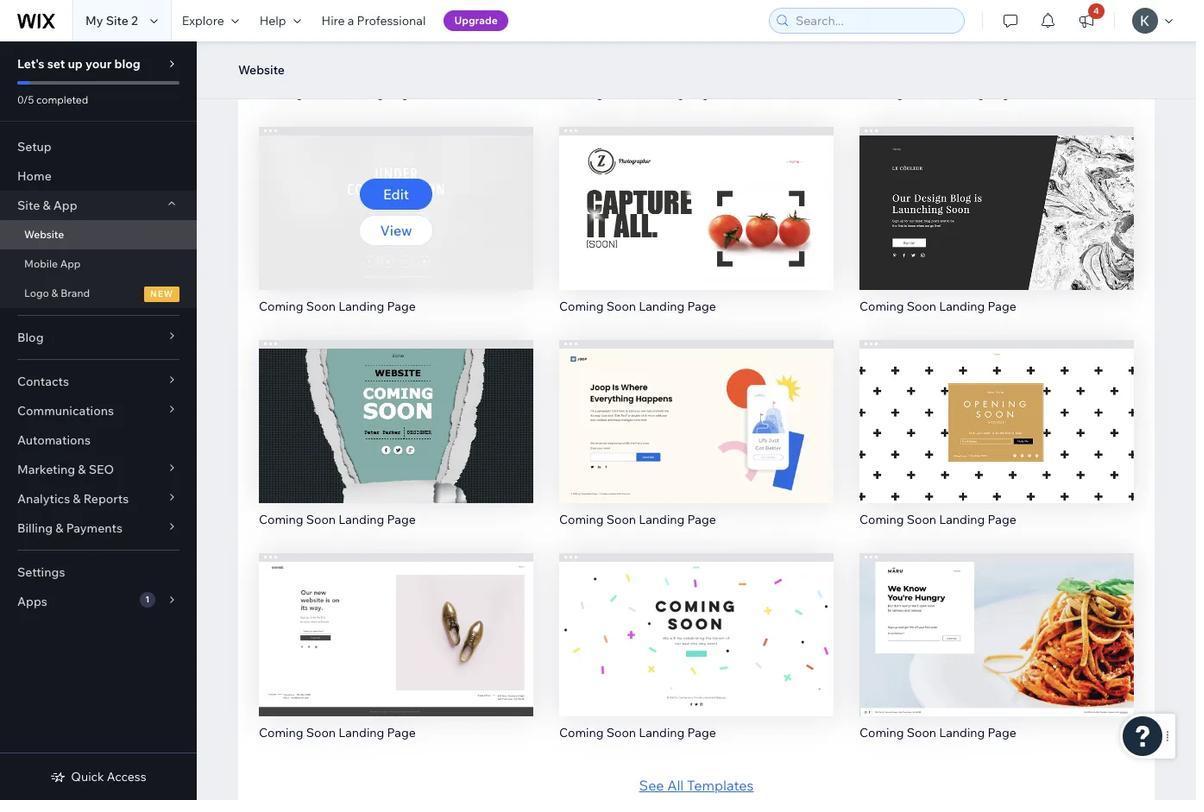 Task type: vqa. For each thing, say whether or not it's contained in the screenshot.
rightmost Connect button
no



Task type: locate. For each thing, give the bounding box(es) containing it.
sidebar element
[[0, 41, 197, 800]]

0 horizontal spatial site
[[17, 198, 40, 213]]

0 horizontal spatial website
[[24, 228, 64, 241]]

1 horizontal spatial website
[[238, 62, 285, 78]]

blog button
[[0, 323, 197, 352]]

website inside button
[[238, 62, 285, 78]]

see all templates button
[[639, 775, 754, 796]]

website for "website" link
[[24, 228, 64, 241]]

analytics & reports button
[[0, 484, 197, 514]]

Search... field
[[791, 9, 959, 33]]

quick access button
[[50, 769, 146, 785]]

upgrade
[[455, 14, 498, 27]]

up
[[68, 56, 83, 72]]

help
[[260, 13, 286, 28]]

0/5
[[17, 93, 34, 106]]

settings
[[17, 565, 65, 580]]

help button
[[249, 0, 311, 41]]

website inside sidebar element
[[24, 228, 64, 241]]

app
[[53, 198, 77, 213], [60, 257, 81, 270]]

& right billing
[[55, 521, 63, 536]]

& right 'logo'
[[51, 287, 58, 300]]

1 vertical spatial site
[[17, 198, 40, 213]]

page
[[387, 85, 416, 101], [688, 85, 716, 101], [988, 85, 1017, 101], [387, 299, 416, 314], [688, 299, 716, 314], [988, 299, 1017, 314], [387, 512, 416, 527], [688, 512, 716, 527], [988, 512, 1017, 527], [387, 725, 416, 740], [688, 725, 716, 740], [988, 725, 1017, 740]]

& for site
[[43, 198, 51, 213]]

site & app
[[17, 198, 77, 213]]

& left seo
[[78, 462, 86, 478]]

app right mobile
[[60, 257, 81, 270]]

edit button
[[360, 179, 433, 210], [661, 179, 733, 210], [961, 179, 1034, 210], [360, 392, 433, 423], [961, 392, 1034, 423], [360, 605, 433, 636], [661, 605, 733, 636], [961, 605, 1034, 636]]

logo
[[24, 287, 49, 300]]

blog
[[17, 330, 44, 345]]

coming
[[259, 85, 304, 101], [560, 85, 604, 101], [860, 85, 905, 101], [259, 299, 304, 314], [560, 299, 604, 314], [860, 299, 905, 314], [259, 512, 304, 527], [560, 512, 604, 527], [860, 512, 905, 527], [259, 725, 304, 740], [560, 725, 604, 740], [860, 725, 905, 740]]

edit
[[383, 186, 409, 203], [684, 186, 710, 203], [984, 186, 1010, 203], [383, 399, 409, 416], [984, 399, 1010, 416], [383, 612, 409, 630], [684, 612, 710, 630], [984, 612, 1010, 630]]

analytics
[[17, 491, 70, 507]]

website down site & app
[[24, 228, 64, 241]]

website down help
[[238, 62, 285, 78]]

website
[[238, 62, 285, 78], [24, 228, 64, 241]]

site left 2
[[106, 13, 129, 28]]

view
[[380, 222, 412, 239], [681, 222, 713, 239], [380, 435, 412, 453], [981, 435, 1013, 453], [380, 649, 412, 666], [681, 649, 713, 666], [981, 649, 1013, 666]]

hire a professional
[[322, 13, 426, 28]]

seo
[[89, 462, 114, 478]]

automations link
[[0, 426, 197, 455]]

contacts button
[[0, 367, 197, 396]]

0 vertical spatial website
[[238, 62, 285, 78]]

& for billing
[[55, 521, 63, 536]]

0 vertical spatial app
[[53, 198, 77, 213]]

site
[[106, 13, 129, 28], [17, 198, 40, 213]]

logo & brand
[[24, 287, 90, 300]]

1 vertical spatial website
[[24, 228, 64, 241]]

a
[[348, 13, 354, 28]]

4
[[1094, 5, 1100, 16]]

reports
[[83, 491, 129, 507]]

setup link
[[0, 132, 197, 161]]

site down home
[[17, 198, 40, 213]]

0 vertical spatial site
[[106, 13, 129, 28]]

& down home
[[43, 198, 51, 213]]

mobile app link
[[0, 250, 197, 279]]

app up "website" link
[[53, 198, 77, 213]]

app inside dropdown button
[[53, 198, 77, 213]]

2
[[131, 13, 138, 28]]

& left reports
[[73, 491, 81, 507]]

landing
[[339, 85, 385, 101], [639, 85, 685, 101], [940, 85, 986, 101], [339, 299, 385, 314], [639, 299, 685, 314], [940, 299, 986, 314], [339, 512, 385, 527], [639, 512, 685, 527], [940, 512, 986, 527], [339, 725, 385, 740], [639, 725, 685, 740], [940, 725, 986, 740]]

view button
[[360, 215, 433, 246], [660, 215, 734, 246], [360, 428, 433, 460], [961, 428, 1034, 460], [360, 642, 433, 673], [660, 642, 734, 673], [961, 642, 1034, 673]]

see
[[639, 777, 665, 794]]

hire
[[322, 13, 345, 28]]

coming soon landing page
[[259, 85, 416, 101], [560, 85, 716, 101], [860, 85, 1017, 101], [259, 299, 416, 314], [560, 299, 716, 314], [860, 299, 1017, 314], [259, 512, 416, 527], [560, 512, 716, 527], [860, 512, 1017, 527], [259, 725, 416, 740], [560, 725, 716, 740], [860, 725, 1017, 740]]

0/5 completed
[[17, 93, 88, 106]]

billing & payments
[[17, 521, 123, 536]]

my
[[85, 13, 103, 28]]

&
[[43, 198, 51, 213], [51, 287, 58, 300], [78, 462, 86, 478], [73, 491, 81, 507], [55, 521, 63, 536]]

1 horizontal spatial site
[[106, 13, 129, 28]]

apps
[[17, 594, 47, 610]]

mobile app
[[24, 257, 81, 270]]

quick
[[71, 769, 104, 785]]

home
[[17, 168, 52, 184]]

soon
[[306, 85, 336, 101], [607, 85, 636, 101], [907, 85, 937, 101], [306, 299, 336, 314], [607, 299, 636, 314], [907, 299, 937, 314], [306, 512, 336, 527], [607, 512, 636, 527], [907, 512, 937, 527], [306, 725, 336, 740], [607, 725, 636, 740], [907, 725, 937, 740]]

site inside dropdown button
[[17, 198, 40, 213]]



Task type: describe. For each thing, give the bounding box(es) containing it.
1
[[145, 594, 150, 605]]

marketing
[[17, 462, 75, 478]]

analytics & reports
[[17, 491, 129, 507]]

home link
[[0, 161, 197, 191]]

all
[[668, 777, 684, 794]]

1 vertical spatial app
[[60, 257, 81, 270]]

payments
[[66, 521, 123, 536]]

set
[[47, 56, 65, 72]]

billing
[[17, 521, 53, 536]]

communications
[[17, 403, 114, 419]]

& for analytics
[[73, 491, 81, 507]]

contacts
[[17, 374, 69, 389]]

setup
[[17, 139, 52, 155]]

communications button
[[0, 396, 197, 426]]

& for logo
[[51, 287, 58, 300]]

website button
[[230, 57, 294, 83]]

explore
[[182, 13, 224, 28]]

automations
[[17, 433, 91, 448]]

brand
[[61, 287, 90, 300]]

upgrade button
[[444, 10, 508, 31]]

blog
[[114, 56, 141, 72]]

site & app button
[[0, 191, 197, 220]]

see all templates
[[639, 777, 754, 794]]

website link
[[0, 220, 197, 250]]

4 button
[[1068, 0, 1106, 41]]

mobile
[[24, 257, 58, 270]]

let's set up your blog
[[17, 56, 141, 72]]

hire a professional link
[[311, 0, 436, 41]]

& for marketing
[[78, 462, 86, 478]]

marketing & seo
[[17, 462, 114, 478]]

website for the website button
[[238, 62, 285, 78]]

completed
[[36, 93, 88, 106]]

let's
[[17, 56, 45, 72]]

templates
[[687, 777, 754, 794]]

billing & payments button
[[0, 514, 197, 543]]

your
[[85, 56, 112, 72]]

access
[[107, 769, 146, 785]]

my site 2
[[85, 13, 138, 28]]

professional
[[357, 13, 426, 28]]

settings link
[[0, 558, 197, 587]]

quick access
[[71, 769, 146, 785]]

new
[[150, 288, 174, 300]]

marketing & seo button
[[0, 455, 197, 484]]



